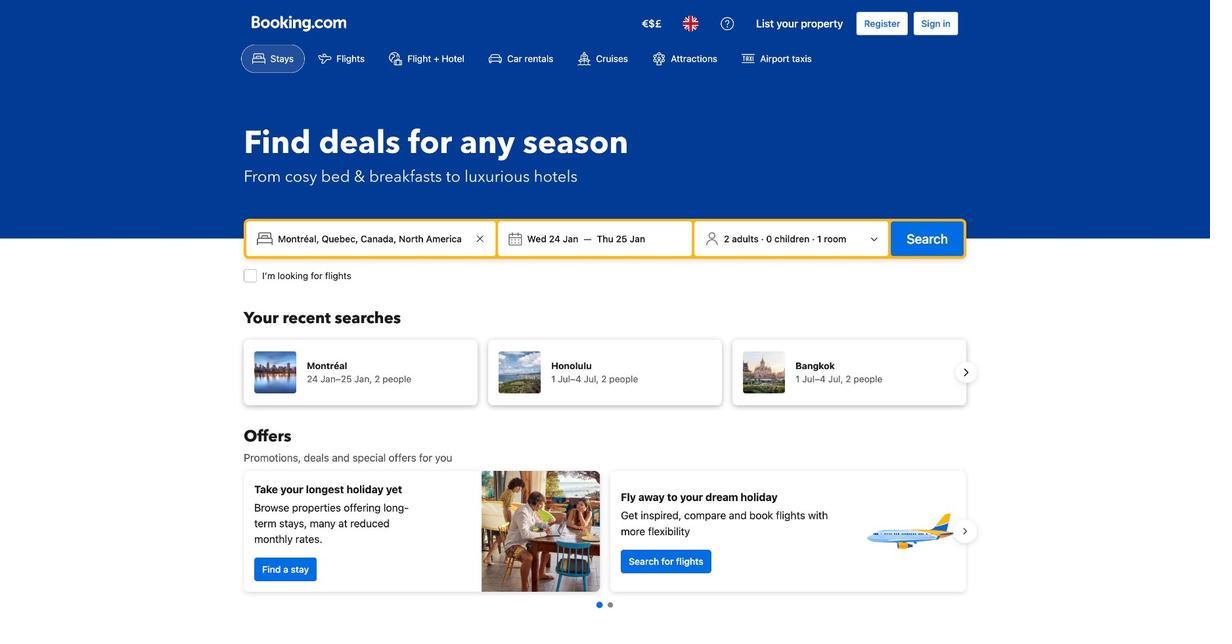 Task type: locate. For each thing, give the bounding box(es) containing it.
1 region from the top
[[233, 335, 978, 411]]

progress bar
[[597, 602, 613, 609]]

region
[[233, 335, 978, 411], [233, 466, 978, 598]]

next image
[[959, 365, 975, 381]]

2 region from the top
[[233, 466, 978, 598]]

fly away to your dream holiday image
[[864, 486, 957, 578]]

0 vertical spatial region
[[233, 335, 978, 411]]

Where are you going? field
[[273, 227, 472, 251]]

1 vertical spatial region
[[233, 466, 978, 598]]



Task type: vqa. For each thing, say whether or not it's contained in the screenshot.
Away
no



Task type: describe. For each thing, give the bounding box(es) containing it.
take your longest holiday yet image
[[482, 471, 600, 592]]

booking.com image
[[252, 16, 346, 32]]



